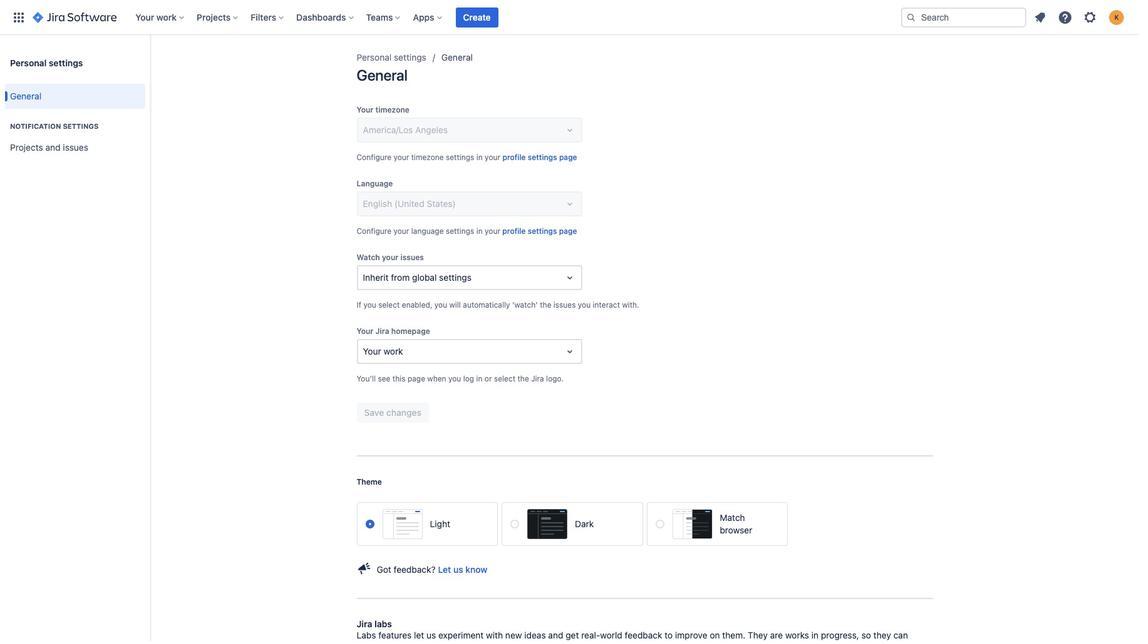 Task type: locate. For each thing, give the bounding box(es) containing it.
in
[[476, 153, 483, 162], [476, 227, 483, 236], [476, 375, 483, 384], [812, 631, 819, 641]]

personal settings down teams dropdown button
[[357, 52, 426, 63]]

watch
[[357, 253, 380, 262]]

configure up watch
[[357, 227, 391, 236]]

1 vertical spatial issues
[[401, 253, 424, 262]]

projects left filters
[[197, 12, 231, 22]]

2 profile settings page link from the top
[[503, 225, 577, 238]]

and down notification settings
[[45, 142, 61, 153]]

0 vertical spatial configure
[[357, 153, 391, 162]]

issues down notification settings heading
[[63, 142, 88, 153]]

you left will in the left of the page
[[435, 301, 447, 310]]

0 vertical spatial general link
[[441, 50, 473, 65]]

experiment
[[438, 631, 484, 641]]

them.
[[722, 631, 746, 641]]

'watch'
[[512, 301, 538, 310]]

if you select enabled, you will automatically 'watch' the issues you interact with.
[[357, 301, 639, 310]]

issues up inherit from global settings
[[401, 253, 424, 262]]

general link up notification settings heading
[[5, 84, 145, 109]]

us right "let"
[[427, 631, 436, 641]]

None radio
[[365, 521, 374, 529], [510, 521, 519, 529], [655, 521, 664, 529], [365, 521, 374, 529], [510, 521, 519, 529], [655, 521, 664, 529]]

profile
[[503, 153, 526, 162], [503, 227, 526, 236]]

theme
[[357, 478, 382, 487]]

enabled,
[[402, 301, 432, 310]]

2 configure from the top
[[357, 227, 391, 236]]

1 vertical spatial projects
[[10, 142, 43, 153]]

1 horizontal spatial timezone
[[411, 153, 444, 162]]

work
[[157, 12, 177, 22], [384, 346, 403, 357]]

they
[[748, 631, 768, 641]]

general down primary element
[[441, 52, 473, 63]]

timezone
[[376, 105, 410, 115], [411, 153, 444, 162]]

let
[[438, 565, 451, 575]]

projects
[[197, 12, 231, 22], [10, 142, 43, 153]]

0 horizontal spatial personal
[[10, 57, 47, 68]]

1 profile from the top
[[503, 153, 526, 162]]

1 vertical spatial timezone
[[411, 153, 444, 162]]

select
[[378, 301, 400, 310], [494, 375, 516, 384]]

with.
[[622, 301, 639, 310]]

notification settings group
[[5, 109, 145, 164]]

1 vertical spatial select
[[494, 375, 516, 384]]

configure up language
[[357, 153, 391, 162]]

apps
[[413, 12, 434, 22]]

work down your jira homepage
[[384, 346, 403, 357]]

personal down appswitcher icon
[[10, 57, 47, 68]]

1 horizontal spatial general link
[[441, 50, 473, 65]]

0 vertical spatial profile
[[503, 153, 526, 162]]

your work
[[135, 12, 177, 22], [363, 346, 403, 357]]

they
[[874, 631, 891, 641]]

profile settings page link for configure your language settings in your profile settings page
[[503, 225, 577, 238]]

the left logo.
[[518, 375, 529, 384]]

improve
[[675, 631, 708, 641]]

0 horizontal spatial us
[[427, 631, 436, 641]]

1 horizontal spatial issues
[[401, 253, 424, 262]]

your timezone
[[357, 105, 410, 115]]

projects button
[[193, 7, 243, 27]]

get
[[566, 631, 579, 641]]

you'll
[[357, 375, 376, 384]]

issues
[[63, 142, 88, 153], [401, 253, 424, 262], [554, 301, 576, 310]]

1 profile settings page link from the top
[[503, 152, 577, 164]]

1 horizontal spatial select
[[494, 375, 516, 384]]

jira up labs
[[357, 620, 372, 630]]

2 vertical spatial jira
[[357, 620, 372, 630]]

us inside jira labs labs features let us experiment with new ideas and get real-world feedback to improve on them. they are works in progress, so they can
[[427, 631, 436, 641]]

projects and issues link
[[5, 135, 145, 160]]

1 configure from the top
[[357, 153, 391, 162]]

if
[[357, 301, 361, 310]]

1 horizontal spatial jira
[[376, 327, 389, 336]]

see
[[378, 375, 390, 384]]

0 horizontal spatial general
[[10, 91, 41, 101]]

group
[[5, 80, 145, 168]]

1 horizontal spatial your work
[[363, 346, 403, 357]]

labs
[[357, 631, 376, 641]]

your
[[394, 153, 409, 162], [485, 153, 500, 162], [394, 227, 409, 236], [485, 227, 500, 236], [382, 253, 399, 262]]

1 vertical spatial us
[[427, 631, 436, 641]]

and inside jira labs labs features let us experiment with new ideas and get real-world feedback to improve on them. they are works in progress, so they can
[[548, 631, 563, 641]]

2 horizontal spatial general
[[441, 52, 473, 63]]

your jira homepage
[[357, 327, 430, 336]]

1 horizontal spatial general
[[357, 66, 407, 84]]

banner
[[0, 0, 1139, 35]]

0 horizontal spatial the
[[518, 375, 529, 384]]

notification
[[10, 122, 61, 130]]

open image
[[562, 123, 577, 138], [562, 344, 577, 360]]

automatically
[[463, 301, 510, 310]]

0 vertical spatial projects
[[197, 12, 231, 22]]

0 vertical spatial issues
[[63, 142, 88, 153]]

settings
[[394, 52, 426, 63], [49, 57, 83, 68], [63, 122, 99, 130], [446, 153, 474, 162], [528, 153, 557, 162], [446, 227, 474, 236], [528, 227, 557, 236], [439, 272, 472, 283]]

1 vertical spatial open image
[[562, 344, 577, 360]]

primary element
[[8, 0, 891, 35]]

us right let
[[453, 565, 463, 575]]

us
[[453, 565, 463, 575], [427, 631, 436, 641]]

general up 'your timezone'
[[357, 66, 407, 84]]

jira left homepage
[[376, 327, 389, 336]]

global
[[412, 272, 437, 283]]

projects and issues
[[10, 142, 88, 153]]

1 horizontal spatial us
[[453, 565, 463, 575]]

the
[[540, 301, 551, 310], [518, 375, 529, 384]]

issues right 'watch'
[[554, 301, 576, 310]]

general
[[441, 52, 473, 63], [357, 66, 407, 84], [10, 91, 41, 101]]

1 horizontal spatial work
[[384, 346, 403, 357]]

0 vertical spatial open image
[[562, 123, 577, 138]]

your inside the your work popup button
[[135, 12, 154, 22]]

1 vertical spatial open image
[[562, 271, 577, 286]]

page
[[559, 153, 577, 162], [559, 227, 577, 236], [408, 375, 425, 384]]

2 horizontal spatial issues
[[554, 301, 576, 310]]

0 horizontal spatial personal settings
[[10, 57, 83, 68]]

your
[[135, 12, 154, 22], [357, 105, 374, 115], [357, 327, 374, 336], [363, 346, 381, 357]]

profile for configure your timezone settings in your
[[503, 153, 526, 162]]

profile settings page link
[[503, 152, 577, 164], [503, 225, 577, 238]]

0 vertical spatial open image
[[562, 197, 577, 212]]

profile for configure your language settings in your
[[503, 227, 526, 236]]

0 horizontal spatial general link
[[5, 84, 145, 109]]

projects inside notification settings group
[[10, 142, 43, 153]]

configure your timezone settings in your profile settings page
[[357, 153, 577, 162]]

so
[[862, 631, 871, 641]]

are
[[770, 631, 783, 641]]

projects for projects
[[197, 12, 231, 22]]

watch your issues
[[357, 253, 424, 262]]

help image
[[1058, 10, 1073, 25]]

0 vertical spatial jira
[[376, 327, 389, 336]]

0 vertical spatial your work
[[135, 12, 177, 22]]

personal settings
[[357, 52, 426, 63], [10, 57, 83, 68]]

got feedback? let us know
[[377, 565, 487, 575]]

dashboards button
[[293, 7, 359, 27]]

features
[[378, 631, 412, 641]]

0 horizontal spatial jira
[[357, 620, 372, 630]]

language
[[411, 227, 444, 236]]

0 vertical spatial profile settings page link
[[503, 152, 577, 164]]

1 vertical spatial jira
[[531, 375, 544, 384]]

teams
[[366, 12, 393, 22]]

match browser
[[720, 513, 753, 536]]

1 horizontal spatial personal settings
[[357, 52, 426, 63]]

0 horizontal spatial work
[[157, 12, 177, 22]]

create
[[463, 12, 491, 22]]

1 horizontal spatial personal
[[357, 52, 392, 63]]

2 open image from the top
[[562, 271, 577, 286]]

personal settings down appswitcher icon
[[10, 57, 83, 68]]

your work down your jira homepage
[[363, 346, 403, 357]]

general link down primary element
[[441, 50, 473, 65]]

1 vertical spatial profile
[[503, 227, 526, 236]]

you left log
[[448, 375, 461, 384]]

your work up the sidebar navigation icon
[[135, 12, 177, 22]]

projects inside popup button
[[197, 12, 231, 22]]

0 horizontal spatial select
[[378, 301, 400, 310]]

0 vertical spatial work
[[157, 12, 177, 22]]

select right or
[[494, 375, 516, 384]]

1 vertical spatial and
[[548, 631, 563, 641]]

1 horizontal spatial projects
[[197, 12, 231, 22]]

issues inside notification settings group
[[63, 142, 88, 153]]

filters button
[[247, 7, 289, 27]]

work up the sidebar navigation icon
[[157, 12, 177, 22]]

notifications image
[[1033, 10, 1048, 25]]

personal down teams at the left
[[357, 52, 392, 63]]

open image
[[562, 197, 577, 212], [562, 271, 577, 286]]

group containing general
[[5, 80, 145, 168]]

1 vertical spatial profile settings page link
[[503, 225, 577, 238]]

configure
[[357, 153, 391, 162], [357, 227, 391, 236]]

personal
[[357, 52, 392, 63], [10, 57, 47, 68]]

1 vertical spatial configure
[[357, 227, 391, 236]]

you left interact
[[578, 301, 591, 310]]

0 horizontal spatial projects
[[10, 142, 43, 153]]

general link
[[441, 50, 473, 65], [5, 84, 145, 109]]

2 vertical spatial general
[[10, 91, 41, 101]]

the right 'watch'
[[540, 301, 551, 310]]

work inside the your work popup button
[[157, 12, 177, 22]]

jira
[[376, 327, 389, 336], [531, 375, 544, 384], [357, 620, 372, 630]]

page for configure your language settings in your profile settings page
[[559, 227, 577, 236]]

filters
[[251, 12, 276, 22]]

apps button
[[409, 7, 447, 27]]

1 horizontal spatial and
[[548, 631, 563, 641]]

None text field
[[363, 272, 365, 284], [363, 346, 365, 358], [363, 272, 365, 284], [363, 346, 365, 358]]

0 vertical spatial timezone
[[376, 105, 410, 115]]

0 horizontal spatial your work
[[135, 12, 177, 22]]

new
[[505, 631, 522, 641]]

2 open image from the top
[[562, 344, 577, 360]]

1 vertical spatial work
[[384, 346, 403, 357]]

projects down notification
[[10, 142, 43, 153]]

notification settings
[[10, 122, 99, 130]]

this
[[393, 375, 406, 384]]

your work inside popup button
[[135, 12, 177, 22]]

feedback?
[[394, 565, 436, 575]]

jira software image
[[33, 10, 117, 25], [33, 10, 117, 25]]

0 vertical spatial and
[[45, 142, 61, 153]]

jira left logo.
[[531, 375, 544, 384]]

select up your jira homepage
[[378, 301, 400, 310]]

create button
[[456, 7, 498, 27]]

general up notification
[[10, 91, 41, 101]]

1 horizontal spatial the
[[540, 301, 551, 310]]

inherit
[[363, 272, 389, 283]]

progress,
[[821, 631, 859, 641]]

0 horizontal spatial issues
[[63, 142, 88, 153]]

world
[[600, 631, 622, 641]]

2 profile from the top
[[503, 227, 526, 236]]

your profile and settings image
[[1109, 10, 1124, 25]]

1 vertical spatial page
[[559, 227, 577, 236]]

and left get
[[548, 631, 563, 641]]

know
[[466, 565, 487, 575]]

0 horizontal spatial and
[[45, 142, 61, 153]]

1 vertical spatial general link
[[5, 84, 145, 109]]

1 open image from the top
[[562, 123, 577, 138]]

you
[[364, 301, 376, 310], [435, 301, 447, 310], [578, 301, 591, 310], [448, 375, 461, 384]]

0 vertical spatial page
[[559, 153, 577, 162]]



Task type: vqa. For each thing, say whether or not it's contained in the screenshot.
page related to Configure your timezone settings in your profile settings page
yes



Task type: describe. For each thing, give the bounding box(es) containing it.
1 open image from the top
[[562, 197, 577, 212]]

0 vertical spatial us
[[453, 565, 463, 575]]

ideas
[[524, 631, 546, 641]]

your for issues
[[382, 253, 399, 262]]

log
[[463, 375, 474, 384]]

match
[[720, 513, 745, 524]]

notification settings heading
[[5, 122, 145, 132]]

Search field
[[901, 7, 1027, 27]]

appswitcher icon image
[[11, 10, 26, 25]]

you'll see this page when you log in or select the jira logo.
[[357, 375, 564, 384]]

issues for projects and issues
[[63, 142, 88, 153]]

projects for projects and issues
[[10, 142, 43, 153]]

profile settings page link for configure your timezone settings in your profile settings page
[[503, 152, 577, 164]]

your work button
[[132, 7, 189, 27]]

to
[[665, 631, 673, 641]]

1 vertical spatial the
[[518, 375, 529, 384]]

will
[[449, 301, 461, 310]]

or
[[485, 375, 492, 384]]

page for configure your timezone settings in your profile settings page
[[559, 153, 577, 162]]

inherit from global settings
[[363, 272, 472, 283]]

jira inside jira labs labs features let us experiment with new ideas and get real-world feedback to improve on them. they are works in progress, so they can
[[357, 620, 372, 630]]

sidebar navigation image
[[137, 50, 164, 75]]

got
[[377, 565, 391, 575]]

your for timezone
[[394, 153, 409, 162]]

on
[[710, 631, 720, 641]]

0 vertical spatial select
[[378, 301, 400, 310]]

labs
[[375, 620, 392, 630]]

real-
[[581, 631, 600, 641]]

configure for configure your language settings in your
[[357, 227, 391, 236]]

light
[[430, 519, 450, 530]]

browser
[[720, 526, 753, 536]]

interact
[[593, 301, 620, 310]]

feedback
[[625, 631, 662, 641]]

configure for configure your timezone settings in your
[[357, 153, 391, 162]]

with
[[486, 631, 503, 641]]

when
[[427, 375, 446, 384]]

settings inside heading
[[63, 122, 99, 130]]

dashboards
[[296, 12, 346, 22]]

jira labs labs features let us experiment with new ideas and get real-world feedback to improve on them. they are works in progress, so they can
[[357, 620, 908, 642]]

banner containing your work
[[0, 0, 1139, 35]]

logo.
[[546, 375, 564, 384]]

feedback image
[[357, 562, 372, 577]]

works
[[785, 631, 809, 641]]

in inside jira labs labs features let us experiment with new ideas and get real-world feedback to improve on them. they are works in progress, so they can
[[812, 631, 819, 641]]

let us know button
[[438, 564, 487, 577]]

issues for watch your issues
[[401, 253, 424, 262]]

language
[[357, 179, 393, 189]]

1 vertical spatial general
[[357, 66, 407, 84]]

0 vertical spatial general
[[441, 52, 473, 63]]

you right if on the top
[[364, 301, 376, 310]]

configure your language settings in your profile settings page
[[357, 227, 577, 236]]

dark
[[575, 519, 594, 530]]

0 vertical spatial the
[[540, 301, 551, 310]]

your for language
[[394, 227, 409, 236]]

0 horizontal spatial timezone
[[376, 105, 410, 115]]

search image
[[906, 12, 916, 22]]

teams button
[[362, 7, 406, 27]]

2 vertical spatial issues
[[554, 301, 576, 310]]

homepage
[[391, 327, 430, 336]]

can
[[894, 631, 908, 641]]

1 vertical spatial your work
[[363, 346, 403, 357]]

2 vertical spatial page
[[408, 375, 425, 384]]

and inside notification settings group
[[45, 142, 61, 153]]

from
[[391, 272, 410, 283]]

2 horizontal spatial jira
[[531, 375, 544, 384]]

let
[[414, 631, 424, 641]]

settings image
[[1083, 10, 1098, 25]]



